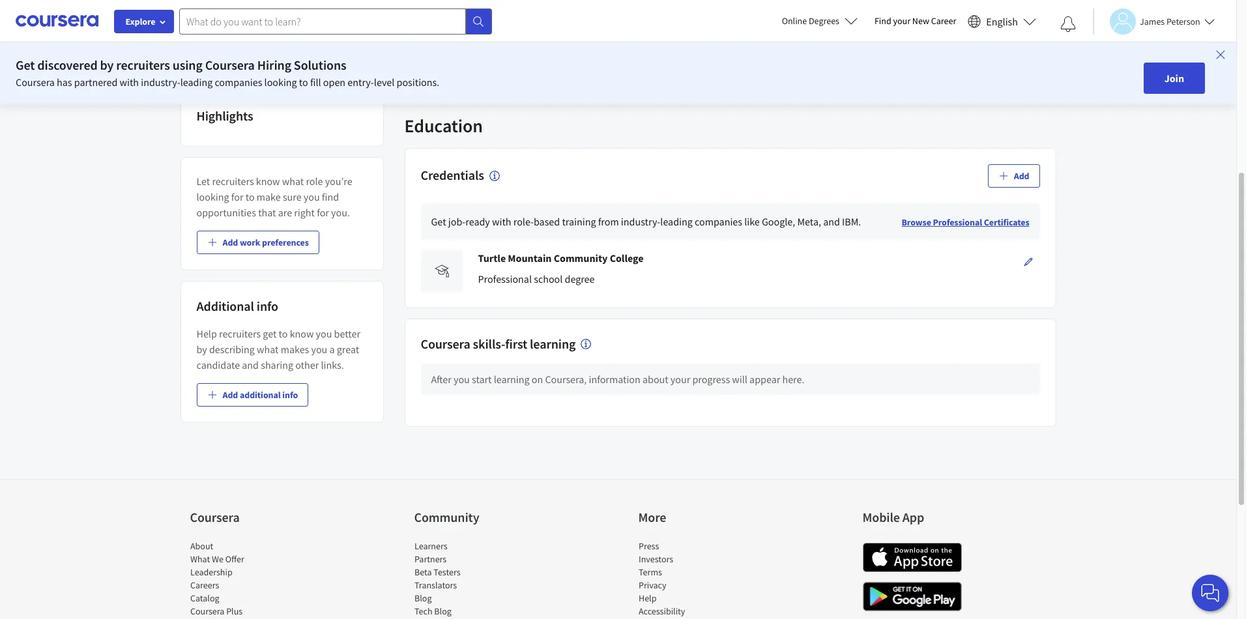 Task type: locate. For each thing, give the bounding box(es) containing it.
can
[[719, 39, 735, 52]]

certificates
[[984, 216, 1029, 228]]

0 vertical spatial community
[[554, 251, 608, 264]]

0 horizontal spatial get
[[16, 57, 35, 73]]

1 horizontal spatial for
[[317, 206, 329, 219]]

to right get
[[279, 327, 288, 340]]

1 vertical spatial info
[[282, 389, 298, 401]]

0 horizontal spatial blog
[[414, 593, 431, 604]]

using
[[172, 57, 203, 73]]

recruiters up describing
[[219, 327, 261, 340]]

0 vertical spatial learning
[[530, 335, 576, 352]]

looking down let at left
[[196, 190, 229, 203]]

find your new career link
[[868, 13, 963, 29]]

1 vertical spatial here.
[[782, 373, 805, 386]]

and down describing
[[242, 358, 259, 371]]

ready
[[466, 215, 490, 228]]

blog right tech
[[434, 606, 451, 617]]

add work preferences
[[223, 237, 309, 248]]

you inside let recruiters know what role you're looking for to make sure you find opportunities that are right for you.
[[304, 190, 320, 203]]

0 vertical spatial for
[[231, 190, 243, 203]]

education
[[404, 114, 483, 137]]

0 vertical spatial by
[[100, 57, 114, 73]]

information about credentials section image
[[489, 171, 500, 181]]

1 vertical spatial to
[[246, 190, 255, 203]]

beta
[[414, 567, 431, 578]]

what
[[282, 175, 304, 188], [257, 343, 279, 356]]

partnered
[[74, 76, 118, 89]]

1 vertical spatial recruiters
[[212, 175, 254, 188]]

what down get
[[257, 343, 279, 356]]

your for find
[[893, 15, 911, 27]]

online degrees
[[782, 15, 839, 27]]

by up partnered
[[100, 57, 114, 73]]

industry- right the from
[[621, 215, 660, 228]]

0 horizontal spatial looking
[[196, 190, 229, 203]]

1 horizontal spatial info
[[282, 389, 298, 401]]

your left the past
[[450, 39, 470, 52]]

experience down the past
[[431, 55, 479, 68]]

learning left information about skills development section icon
[[530, 335, 576, 352]]

1 horizontal spatial companies
[[695, 215, 742, 228]]

1 vertical spatial companies
[[695, 215, 742, 228]]

you left can
[[701, 39, 717, 52]]

0 vertical spatial leading
[[180, 76, 213, 89]]

list for coursera
[[190, 540, 301, 619]]

investors
[[638, 554, 673, 565]]

1 horizontal spatial community
[[554, 251, 608, 264]]

1 vertical spatial get
[[431, 215, 446, 228]]

1 vertical spatial for
[[317, 206, 329, 219]]

edit details for professional school degree  in majorname at turtle mountain community college. image
[[1023, 257, 1033, 267]]

offer
[[225, 554, 244, 565]]

0 vertical spatial looking
[[264, 76, 297, 89]]

by
[[100, 57, 114, 73], [196, 343, 207, 356]]

community up learners link
[[414, 509, 479, 526]]

companies
[[215, 76, 262, 89], [695, 215, 742, 228]]

add work experience
[[936, 47, 1019, 59]]

to left fill
[[299, 76, 308, 89]]

2 horizontal spatial work
[[953, 47, 974, 59]]

to inside help recruiters get to know you better by describing what makes you a great candidate and sharing other links.
[[279, 327, 288, 340]]

degrees
[[809, 15, 839, 27]]

0 horizontal spatial with
[[120, 76, 139, 89]]

industry- down using
[[141, 76, 180, 89]]

add left additional at the left bottom of the page
[[223, 389, 238, 401]]

recruiters down explore dropdown button
[[116, 57, 170, 73]]

add inside add additional info button
[[223, 389, 238, 401]]

list containing learners
[[414, 540, 525, 619]]

coursera left the has
[[16, 76, 55, 89]]

add inside add your past work experience here. if you're just starting out, you can add internships or volunteer experience instead.
[[431, 39, 448, 52]]

0 horizontal spatial professional
[[478, 272, 532, 285]]

2 vertical spatial recruiters
[[219, 327, 261, 340]]

help down privacy
[[638, 593, 656, 604]]

add up certificates
[[1014, 170, 1029, 182]]

1 vertical spatial with
[[492, 215, 511, 228]]

recruiters right let at left
[[212, 175, 254, 188]]

1 horizontal spatial know
[[290, 327, 314, 340]]

1 vertical spatial leading
[[660, 215, 693, 228]]

1 horizontal spatial looking
[[264, 76, 297, 89]]

1 horizontal spatial learning
[[530, 335, 576, 352]]

by up candidate
[[196, 343, 207, 356]]

0 vertical spatial here.
[[567, 39, 589, 52]]

0 vertical spatial blog
[[414, 593, 431, 604]]

1 vertical spatial what
[[257, 343, 279, 356]]

1 vertical spatial blog
[[434, 606, 451, 617]]

1 horizontal spatial you're
[[599, 39, 626, 52]]

james peterson button
[[1093, 8, 1215, 34]]

add down "career"
[[936, 47, 952, 59]]

learning for first
[[530, 335, 576, 352]]

industry-
[[141, 76, 180, 89], [621, 215, 660, 228]]

and
[[823, 215, 840, 228], [242, 358, 259, 371]]

1 horizontal spatial help
[[638, 593, 656, 604]]

1 horizontal spatial with
[[492, 215, 511, 228]]

what we offer link
[[190, 554, 244, 565]]

add for add work experience
[[936, 47, 952, 59]]

update profile visibility button
[[218, 33, 346, 64]]

by inside help recruiters get to know you better by describing what makes you a great candidate and sharing other links.
[[196, 343, 207, 356]]

0 vertical spatial help
[[196, 327, 217, 340]]

2 horizontal spatial experience
[[976, 47, 1019, 59]]

0 vertical spatial with
[[120, 76, 139, 89]]

1 horizontal spatial professional
[[933, 216, 982, 228]]

your inside add your past work experience here. if you're just starting out, you can add internships or volunteer experience instead.
[[450, 39, 470, 52]]

community up degree
[[554, 251, 608, 264]]

0 vertical spatial industry-
[[141, 76, 180, 89]]

know up makes
[[290, 327, 314, 340]]

list
[[190, 540, 301, 619], [414, 540, 525, 619], [638, 540, 749, 619]]

find
[[322, 190, 339, 203]]

1 horizontal spatial list
[[414, 540, 525, 619]]

blog
[[414, 593, 431, 604], [434, 606, 451, 617]]

work up instead.
[[493, 39, 515, 52]]

privacy
[[638, 580, 666, 591]]

recruiters for let
[[212, 175, 254, 188]]

add work experience button
[[910, 42, 1029, 65]]

experience down english button
[[976, 47, 1019, 59]]

0 horizontal spatial and
[[242, 358, 259, 371]]

0 horizontal spatial help
[[196, 327, 217, 340]]

companies left like
[[695, 215, 742, 228]]

0 horizontal spatial list
[[190, 540, 301, 619]]

terms
[[638, 567, 662, 578]]

0 vertical spatial get
[[16, 57, 35, 73]]

add for add additional info
[[223, 389, 238, 401]]

careers link
[[190, 580, 219, 591]]

1 horizontal spatial by
[[196, 343, 207, 356]]

to left 'make'
[[246, 190, 255, 203]]

0 horizontal spatial companies
[[215, 76, 262, 89]]

work inside add work experience button
[[953, 47, 974, 59]]

learning left on
[[494, 373, 530, 386]]

1 horizontal spatial what
[[282, 175, 304, 188]]

2 list from the left
[[414, 540, 525, 619]]

you inside add your past work experience here. if you're just starting out, you can add internships or volunteer experience instead.
[[701, 39, 717, 52]]

learners
[[414, 541, 447, 552]]

1 vertical spatial by
[[196, 343, 207, 356]]

0 vertical spatial recruiters
[[116, 57, 170, 73]]

0 horizontal spatial work
[[240, 237, 260, 248]]

3 list from the left
[[638, 540, 749, 619]]

0 horizontal spatial know
[[256, 175, 280, 188]]

2 horizontal spatial to
[[299, 76, 308, 89]]

1 vertical spatial industry-
[[621, 215, 660, 228]]

2 vertical spatial to
[[279, 327, 288, 340]]

get left discovered
[[16, 57, 35, 73]]

mountain
[[508, 251, 552, 264]]

0 vertical spatial you're
[[599, 39, 626, 52]]

your right about
[[671, 373, 690, 386]]

turtle mountain community college
[[478, 251, 644, 264]]

0 horizontal spatial you're
[[325, 175, 352, 188]]

coursera down catalog
[[190, 606, 224, 617]]

about link
[[190, 541, 213, 552]]

get
[[263, 327, 277, 340]]

info up get
[[257, 298, 278, 314]]

1 horizontal spatial blog
[[434, 606, 451, 617]]

info inside button
[[282, 389, 298, 401]]

coursera inside about what we offer leadership careers catalog coursera plus
[[190, 606, 224, 617]]

0 vertical spatial what
[[282, 175, 304, 188]]

0 vertical spatial professional
[[933, 216, 982, 228]]

info right additional at the left bottom of the page
[[282, 389, 298, 401]]

with left role-
[[492, 215, 511, 228]]

you for find
[[304, 190, 320, 203]]

looking inside get discovered by recruiters using coursera hiring solutions coursera has partnered with industry-leading companies looking to fill open entry-level positions.
[[264, 76, 297, 89]]

recruiters for help
[[219, 327, 261, 340]]

1 horizontal spatial industry-
[[621, 215, 660, 228]]

add inside add work experience button
[[936, 47, 952, 59]]

1 vertical spatial know
[[290, 327, 314, 340]]

0 vertical spatial to
[[299, 76, 308, 89]]

first
[[505, 335, 527, 352]]

1 vertical spatial looking
[[196, 190, 229, 203]]

1 horizontal spatial your
[[671, 373, 690, 386]]

0 horizontal spatial what
[[257, 343, 279, 356]]

press
[[638, 541, 659, 552]]

recruiters inside let recruiters know what role you're looking for to make sure you find opportunities that are right for you.
[[212, 175, 254, 188]]

peterson
[[1167, 15, 1200, 27]]

you down the 'role'
[[304, 190, 320, 203]]

right
[[294, 206, 315, 219]]

work inside add work preferences button
[[240, 237, 260, 248]]

you.
[[331, 206, 350, 219]]

and left ibm.
[[823, 215, 840, 228]]

highlights
[[196, 108, 253, 124]]

help up describing
[[196, 327, 217, 340]]

you're right 'if'
[[599, 39, 626, 52]]

your right find
[[893, 15, 911, 27]]

add
[[737, 39, 754, 52]]

1 vertical spatial and
[[242, 358, 259, 371]]

professional down turtle
[[478, 272, 532, 285]]

for up opportunities
[[231, 190, 243, 203]]

0 horizontal spatial here.
[[567, 39, 589, 52]]

additional info
[[196, 298, 278, 314]]

internships
[[756, 39, 805, 52]]

add inside 'add' button
[[1014, 170, 1029, 182]]

you're up 'find'
[[325, 175, 352, 188]]

0 vertical spatial companies
[[215, 76, 262, 89]]

coursera up about "link"
[[190, 509, 240, 526]]

0 horizontal spatial info
[[257, 298, 278, 314]]

work down "career"
[[953, 47, 974, 59]]

after
[[431, 373, 452, 386]]

get it on google play image
[[863, 582, 962, 612]]

0 horizontal spatial by
[[100, 57, 114, 73]]

you
[[701, 39, 717, 52], [304, 190, 320, 203], [316, 327, 332, 340], [311, 343, 327, 356], [454, 373, 470, 386]]

companies down update
[[215, 76, 262, 89]]

0 horizontal spatial industry-
[[141, 76, 180, 89]]

help recruiters get to know you better by describing what makes you a great candidate and sharing other links.
[[196, 327, 360, 371]]

1 vertical spatial you're
[[325, 175, 352, 188]]

0 horizontal spatial community
[[414, 509, 479, 526]]

makes
[[281, 343, 309, 356]]

0 horizontal spatial learning
[[494, 373, 530, 386]]

0 horizontal spatial your
[[450, 39, 470, 52]]

1 horizontal spatial to
[[279, 327, 288, 340]]

know up 'make'
[[256, 175, 280, 188]]

you left 'a'
[[311, 343, 327, 356]]

help link
[[638, 593, 656, 604]]

visibility
[[296, 42, 335, 55]]

that
[[258, 206, 276, 219]]

your for add
[[450, 39, 470, 52]]

what up sure
[[282, 175, 304, 188]]

get job-ready with role-based training from industry-leading companies like google, meta, and ibm.
[[431, 215, 861, 228]]

coursera up after
[[421, 335, 470, 352]]

press link
[[638, 541, 659, 552]]

you up 'a'
[[316, 327, 332, 340]]

accessibility link
[[638, 606, 685, 617]]

blog up tech
[[414, 593, 431, 604]]

1 vertical spatial learning
[[494, 373, 530, 386]]

work down that
[[240, 237, 260, 248]]

a
[[329, 343, 335, 356]]

describing
[[209, 343, 255, 356]]

your
[[893, 15, 911, 27], [450, 39, 470, 52], [671, 373, 690, 386]]

list containing press
[[638, 540, 749, 619]]

and inside help recruiters get to know you better by describing what makes you a great candidate and sharing other links.
[[242, 358, 259, 371]]

recruiters inside help recruiters get to know you better by describing what makes you a great candidate and sharing other links.
[[219, 327, 261, 340]]

0 horizontal spatial to
[[246, 190, 255, 203]]

professional right browse at the right top
[[933, 216, 982, 228]]

candidate
[[196, 358, 240, 371]]

work for add work experience
[[953, 47, 974, 59]]

with right partnered
[[120, 76, 139, 89]]

1 vertical spatial your
[[450, 39, 470, 52]]

1 vertical spatial help
[[638, 593, 656, 604]]

let recruiters know what role you're looking for to make sure you find opportunities that are right for you.
[[196, 175, 352, 219]]

add inside add work preferences button
[[223, 237, 238, 248]]

preferences
[[262, 237, 309, 248]]

help inside press investors terms privacy help accessibility
[[638, 593, 656, 604]]

0 horizontal spatial leading
[[180, 76, 213, 89]]

get left "job-"
[[431, 215, 446, 228]]

0 vertical spatial your
[[893, 15, 911, 27]]

catalog link
[[190, 593, 219, 604]]

by inside get discovered by recruiters using coursera hiring solutions coursera has partnered with industry-leading companies looking to fill open entry-level positions.
[[100, 57, 114, 73]]

add left the past
[[431, 39, 448, 52]]

here. left 'if'
[[567, 39, 589, 52]]

privacy link
[[638, 580, 666, 591]]

1 horizontal spatial experience
[[517, 39, 564, 52]]

2 horizontal spatial list
[[638, 540, 749, 619]]

here. right appear
[[782, 373, 805, 386]]

None search field
[[179, 8, 492, 34]]

google,
[[762, 215, 795, 228]]

with
[[120, 76, 139, 89], [492, 215, 511, 228]]

professional school degree
[[478, 272, 595, 285]]

1 horizontal spatial get
[[431, 215, 446, 228]]

add for add
[[1014, 170, 1029, 182]]

add down opportunities
[[223, 237, 238, 248]]

0 vertical spatial and
[[823, 215, 840, 228]]

2 horizontal spatial your
[[893, 15, 911, 27]]

0 vertical spatial know
[[256, 175, 280, 188]]

skills-
[[473, 335, 505, 352]]

for down 'find'
[[317, 206, 329, 219]]

james peterson
[[1140, 15, 1200, 27]]

1 vertical spatial professional
[[478, 272, 532, 285]]

get inside get discovered by recruiters using coursera hiring solutions coursera has partnered with industry-leading companies looking to fill open entry-level positions.
[[16, 57, 35, 73]]

experience left 'if'
[[517, 39, 564, 52]]

list for more
[[638, 540, 749, 619]]

list containing about
[[190, 540, 301, 619]]

get for job-
[[431, 215, 446, 228]]

1 list from the left
[[190, 540, 301, 619]]

1 horizontal spatial work
[[493, 39, 515, 52]]

other
[[295, 358, 319, 371]]

looking down hiring
[[264, 76, 297, 89]]

know inside help recruiters get to know you better by describing what makes you a great candidate and sharing other links.
[[290, 327, 314, 340]]



Task type: describe. For each thing, give the bounding box(es) containing it.
from
[[598, 215, 619, 228]]

know inside let recruiters know what role you're looking for to make sure you find opportunities that are right for you.
[[256, 175, 280, 188]]

browse professional certificates link
[[902, 216, 1029, 228]]

better
[[334, 327, 360, 340]]

sharing
[[261, 358, 293, 371]]

translators
[[414, 580, 457, 591]]

meta,
[[797, 215, 821, 228]]

browse
[[902, 216, 931, 228]]

get discovered by recruiters using coursera hiring solutions coursera has partnered with industry-leading companies looking to fill open entry-level positions.
[[16, 57, 439, 89]]

instead.
[[481, 55, 515, 68]]

credentials
[[421, 167, 484, 183]]

press investors terms privacy help accessibility
[[638, 541, 685, 617]]

find your new career
[[875, 15, 956, 27]]

start
[[472, 373, 492, 386]]

starting
[[646, 39, 679, 52]]

experience inside button
[[976, 47, 1019, 59]]

help inside help recruiters get to know you better by describing what makes you a great candidate and sharing other links.
[[196, 327, 217, 340]]

get for discovered
[[16, 57, 35, 73]]

to inside get discovered by recruiters using coursera hiring solutions coursera has partnered with industry-leading companies looking to fill open entry-level positions.
[[299, 76, 308, 89]]

chat with us image
[[1200, 583, 1221, 604]]

What do you want to learn? text field
[[179, 8, 466, 34]]

looking inside let recruiters know what role you're looking for to make sure you find opportunities that are right for you.
[[196, 190, 229, 203]]

blog link
[[414, 593, 431, 604]]

hiring
[[257, 57, 291, 73]]

accessibility
[[638, 606, 685, 617]]

about
[[190, 541, 213, 552]]

coursera skills-first learning
[[421, 335, 576, 352]]

great
[[337, 343, 359, 356]]

coursera down update
[[205, 57, 255, 73]]

leading inside get discovered by recruiters using coursera hiring solutions coursera has partnered with industry-leading companies looking to fill open entry-level positions.
[[180, 76, 213, 89]]

list for community
[[414, 540, 525, 619]]

work inside add your past work experience here. if you're just starting out, you can add internships or volunteer experience instead.
[[493, 39, 515, 52]]

learners link
[[414, 541, 447, 552]]

you for a
[[311, 343, 327, 356]]

add for add work preferences
[[223, 237, 238, 248]]

browse professional certificates
[[902, 216, 1029, 228]]

terms link
[[638, 567, 662, 578]]

make
[[257, 190, 281, 203]]

you for can
[[701, 39, 717, 52]]

college
[[610, 251, 644, 264]]

app
[[902, 509, 924, 526]]

2 vertical spatial your
[[671, 373, 690, 386]]

update
[[229, 42, 262, 55]]

tech blog link
[[414, 606, 451, 617]]

positions.
[[397, 76, 439, 89]]

industry- inside get discovered by recruiters using coursera hiring solutions coursera has partnered with industry-leading companies looking to fill open entry-level positions.
[[141, 76, 180, 89]]

james
[[1140, 15, 1165, 27]]

show notifications image
[[1060, 16, 1076, 32]]

testers
[[433, 567, 460, 578]]

english
[[986, 15, 1018, 28]]

join
[[1165, 72, 1184, 85]]

add for add your past work experience here. if you're just starting out, you can add internships or volunteer experience instead.
[[431, 39, 448, 52]]

level
[[374, 76, 395, 89]]

to inside let recruiters know what role you're looking for to make sure you find opportunities that are right for you.
[[246, 190, 255, 203]]

1 horizontal spatial here.
[[782, 373, 805, 386]]

more
[[638, 509, 666, 526]]

entry-
[[348, 76, 374, 89]]

coursera plus link
[[190, 606, 242, 617]]

partners link
[[414, 554, 446, 565]]

partners
[[414, 554, 446, 565]]

fill
[[310, 76, 321, 89]]

additional
[[240, 389, 281, 401]]

opportunities
[[196, 206, 256, 219]]

1 horizontal spatial and
[[823, 215, 840, 228]]

companies inside get discovered by recruiters using coursera hiring solutions coursera has partnered with industry-leading companies looking to fill open entry-level positions.
[[215, 76, 262, 89]]

are
[[278, 206, 292, 219]]

english button
[[963, 0, 1041, 42]]

career
[[931, 15, 956, 27]]

what inside let recruiters know what role you're looking for to make sure you find opportunities that are right for you.
[[282, 175, 304, 188]]

discovered
[[37, 57, 98, 73]]

1 vertical spatial community
[[414, 509, 479, 526]]

online
[[782, 15, 807, 27]]

careers
[[190, 580, 219, 591]]

you left start
[[454, 373, 470, 386]]

join button
[[1144, 63, 1205, 94]]

you're inside let recruiters know what role you're looking for to make sure you find opportunities that are right for you.
[[325, 175, 352, 188]]

appear
[[750, 373, 780, 386]]

coursera,
[[545, 373, 587, 386]]

based
[[534, 215, 560, 228]]

out,
[[681, 39, 699, 52]]

here. inside add your past work experience here. if you're just starting out, you can add internships or volunteer experience instead.
[[567, 39, 589, 52]]

like
[[744, 215, 760, 228]]

0 vertical spatial info
[[257, 298, 278, 314]]

0 horizontal spatial for
[[231, 190, 243, 203]]

with inside get discovered by recruiters using coursera hiring solutions coursera has partnered with industry-leading companies looking to fill open entry-level positions.
[[120, 76, 139, 89]]

mobile app
[[863, 509, 924, 526]]

sure
[[283, 190, 302, 203]]

investors link
[[638, 554, 673, 565]]

download on the app store image
[[863, 543, 962, 573]]

recruiters inside get discovered by recruiters using coursera hiring solutions coursera has partnered with industry-leading companies looking to fill open entry-level positions.
[[116, 57, 170, 73]]

add additional info
[[223, 389, 298, 401]]

just
[[628, 39, 644, 52]]

information about skills development section image
[[581, 339, 591, 350]]

school
[[534, 272, 563, 285]]

explore
[[125, 16, 155, 27]]

what inside help recruiters get to know you better by describing what makes you a great candidate and sharing other links.
[[257, 343, 279, 356]]

work for add work preferences
[[240, 237, 260, 248]]

degree
[[565, 272, 595, 285]]

after you start learning on coursera, information about your progress will appear here.
[[431, 373, 805, 386]]

training
[[562, 215, 596, 228]]

0 horizontal spatial experience
[[431, 55, 479, 68]]

add additional info button
[[196, 383, 308, 407]]

job-
[[448, 215, 466, 228]]

translators link
[[414, 580, 457, 591]]

add button
[[988, 164, 1040, 188]]

you're inside add your past work experience here. if you're just starting out, you can add internships or volunteer experience instead.
[[599, 39, 626, 52]]

volunteer
[[818, 39, 860, 52]]

new
[[912, 15, 929, 27]]

learning for start
[[494, 373, 530, 386]]

1 horizontal spatial leading
[[660, 215, 693, 228]]

coursera image
[[16, 11, 98, 31]]

let
[[196, 175, 210, 188]]

explore button
[[114, 10, 174, 33]]



Task type: vqa. For each thing, say whether or not it's contained in the screenshot.


